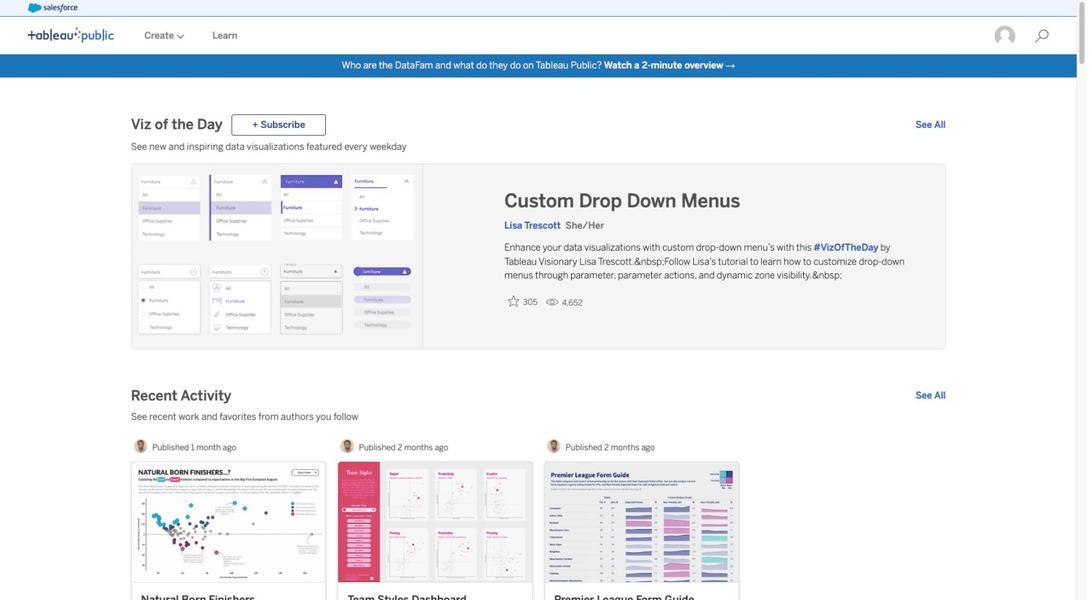 Task type: describe. For each thing, give the bounding box(es) containing it.
Add Favorite button
[[504, 292, 541, 311]]

see recent work and favorites from authors you follow element
[[131, 410, 946, 424]]

workbook thumbnail image for ben norland icon
[[338, 463, 532, 583]]

salesforce logo image
[[28, 3, 78, 13]]

gary.orlando image
[[994, 25, 1016, 47]]

logo image
[[28, 27, 114, 43]]

create image
[[174, 34, 184, 39]]

1 ben norland image from the left
[[134, 440, 148, 454]]

recent activity heading
[[131, 387, 231, 406]]

workbook thumbnail image for 1st ben norland image
[[132, 463, 325, 583]]

add favorite image
[[508, 296, 520, 308]]

go to search image
[[1021, 29, 1063, 43]]

2 ben norland image from the left
[[547, 440, 561, 454]]

see all recent activity element
[[916, 390, 946, 404]]



Task type: vqa. For each thing, say whether or not it's contained in the screenshot.
4th Angela Drucioc image from right's Workbook thumbnail
no



Task type: locate. For each thing, give the bounding box(es) containing it.
workbook thumbnail image
[[132, 463, 325, 583], [338, 463, 532, 583], [545, 463, 739, 583]]

see new and inspiring data visualizations featured every weekday element
[[131, 140, 946, 154]]

ben norland image
[[340, 440, 354, 454]]

ben norland image
[[134, 440, 148, 454], [547, 440, 561, 454]]

1 workbook thumbnail image from the left
[[132, 463, 325, 583]]

viz of the day heading
[[131, 116, 223, 135]]

0 horizontal spatial workbook thumbnail image
[[132, 463, 325, 583]]

1 horizontal spatial workbook thumbnail image
[[338, 463, 532, 583]]

1 horizontal spatial ben norland image
[[547, 440, 561, 454]]

workbook thumbnail image for first ben norland image from right
[[545, 463, 739, 583]]

0 horizontal spatial ben norland image
[[134, 440, 148, 454]]

see all viz of the day element
[[916, 118, 946, 132]]

3 workbook thumbnail image from the left
[[545, 463, 739, 583]]

tableau public viz of the day image
[[132, 164, 423, 351]]

2 workbook thumbnail image from the left
[[338, 463, 532, 583]]

2 horizontal spatial workbook thumbnail image
[[545, 463, 739, 583]]



